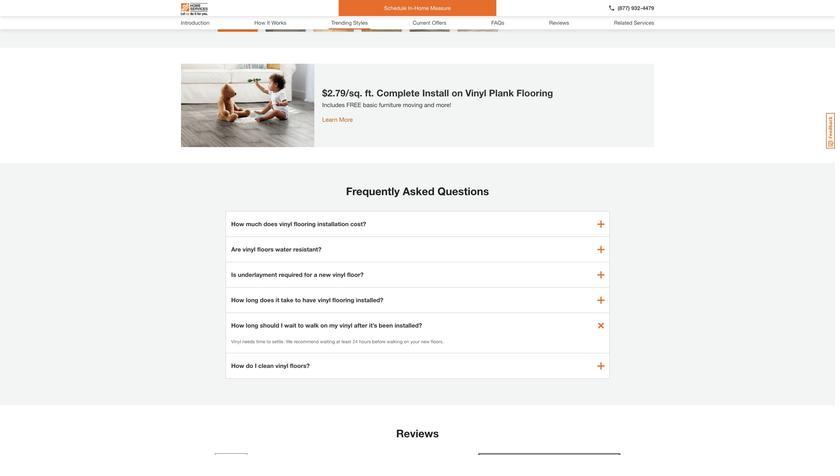 Task type: vqa. For each thing, say whether or not it's contained in the screenshot.
bottommost to
yes



Task type: locate. For each thing, give the bounding box(es) containing it.
(877)
[[618, 5, 630, 11]]

vinyl left needs
[[231, 339, 241, 344]]

home
[[415, 5, 429, 11]]

new right a
[[319, 271, 331, 278]]

measure
[[431, 5, 451, 11]]

i left wait
[[281, 322, 283, 329]]

to
[[295, 296, 301, 304], [298, 322, 304, 329], [267, 339, 271, 344]]

does left the it
[[260, 296, 274, 304]]

how for how long does it take to have vinyl flooring installed?
[[231, 296, 244, 304]]

schedule
[[385, 5, 407, 11]]

0 vertical spatial long
[[246, 296, 258, 304]]

long for does
[[246, 296, 258, 304]]

on left my
[[321, 322, 328, 329]]

long left the it
[[246, 296, 258, 304]]

been
[[379, 322, 393, 329]]

1 long from the top
[[246, 296, 258, 304]]

to right time
[[267, 339, 271, 344]]

0 vertical spatial reviews
[[550, 19, 570, 26]]

1 vertical spatial new
[[421, 339, 430, 344]]

long
[[246, 296, 258, 304], [246, 322, 258, 329]]

clean
[[258, 362, 274, 369]]

0 vertical spatial vinyl
[[466, 87, 487, 98]]

0 vertical spatial to
[[295, 296, 301, 304]]

on left your at the bottom of page
[[404, 339, 409, 344]]

it's
[[369, 322, 377, 329]]

1 vertical spatial to
[[298, 322, 304, 329]]

after
[[354, 322, 368, 329]]

take
[[281, 296, 294, 304]]

floors?
[[290, 362, 310, 369]]

does right the much
[[264, 220, 278, 228]]

faqs
[[492, 19, 505, 26]]

to for have
[[295, 296, 301, 304]]

cost?
[[351, 220, 366, 228]]

0 horizontal spatial on
[[321, 322, 328, 329]]

how for how do i clean vinyl floors?
[[231, 362, 244, 369]]

does
[[264, 220, 278, 228], [260, 296, 274, 304]]

vinyl right clean
[[276, 362, 289, 369]]

vinyl left plank
[[466, 87, 487, 98]]

i
[[281, 322, 283, 329], [255, 362, 257, 369]]

learn more
[[322, 116, 353, 123]]

1 horizontal spatial new
[[421, 339, 430, 344]]

flooring up my
[[333, 296, 355, 304]]

i right do
[[255, 362, 257, 369]]

installed?
[[356, 296, 384, 304], [395, 322, 422, 329]]

1 horizontal spatial reviews
[[550, 19, 570, 26]]

underlayment
[[238, 271, 277, 278]]

how down is
[[231, 296, 244, 304]]

to right wait
[[298, 322, 304, 329]]

settle.
[[272, 339, 285, 344]]

related services
[[615, 19, 655, 26]]

1 vertical spatial installed?
[[395, 322, 422, 329]]

how left it
[[255, 19, 266, 26]]

0 horizontal spatial vinyl
[[231, 339, 241, 344]]

offers
[[432, 19, 447, 26]]

asked
[[403, 185, 435, 198]]

2 long from the top
[[246, 322, 258, 329]]

0 horizontal spatial reviews
[[397, 427, 439, 440]]

how
[[255, 19, 266, 26], [231, 220, 244, 228], [231, 296, 244, 304], [231, 322, 244, 329], [231, 362, 244, 369]]

on right install
[[452, 87, 463, 98]]

1 vertical spatial i
[[255, 362, 257, 369]]

1 horizontal spatial on
[[404, 339, 409, 344]]

wait
[[285, 322, 297, 329]]

it
[[276, 296, 280, 304]]

(877) 932-4479 link
[[609, 4, 655, 12]]

0 vertical spatial new
[[319, 271, 331, 278]]

much
[[246, 220, 262, 228]]

0 vertical spatial flooring
[[294, 220, 316, 228]]

vinyl
[[279, 220, 292, 228], [243, 246, 256, 253], [333, 271, 346, 278], [318, 296, 331, 304], [340, 322, 353, 329], [276, 362, 289, 369]]

do it for you logo image
[[181, 0, 208, 18]]

basic
[[363, 101, 378, 108]]

and
[[425, 101, 435, 108]]

0 vertical spatial i
[[281, 322, 283, 329]]

vinyl needs time to settle. we recommend waiting at least 24 hours before walking on your new floors.
[[231, 339, 444, 344]]

1 horizontal spatial i
[[281, 322, 283, 329]]

on
[[452, 87, 463, 98], [321, 322, 328, 329], [404, 339, 409, 344]]

do
[[246, 362, 253, 369]]

how up needs
[[231, 322, 244, 329]]

24
[[353, 339, 358, 344]]

1 horizontal spatial flooring
[[333, 296, 355, 304]]

does for it
[[260, 296, 274, 304]]

trending styles
[[332, 19, 368, 26]]

complete
[[377, 87, 420, 98]]

introduction
[[181, 19, 210, 26]]

1 vertical spatial does
[[260, 296, 274, 304]]

walk
[[306, 322, 319, 329]]

1 horizontal spatial vinyl
[[466, 87, 487, 98]]

are vinyl floors water resistant?
[[231, 246, 322, 253]]

hours
[[359, 339, 371, 344]]

1 vertical spatial on
[[321, 322, 328, 329]]

to right take at bottom
[[295, 296, 301, 304]]

how for how it works
[[255, 19, 266, 26]]

long up needs
[[246, 322, 258, 329]]

how much does vinyl flooring installation cost?
[[231, 220, 366, 228]]

schedule in-home measure button
[[339, 0, 497, 16]]

installed? up it's
[[356, 296, 384, 304]]

frequently asked questions
[[346, 185, 489, 198]]

0 horizontal spatial installed?
[[356, 296, 384, 304]]

how left the much
[[231, 220, 244, 228]]

$2.79/sq.
[[322, 87, 363, 98]]

floors.
[[431, 339, 444, 344]]

installed? up your at the bottom of page
[[395, 322, 422, 329]]

flooring
[[294, 220, 316, 228], [333, 296, 355, 304]]

1 vertical spatial flooring
[[333, 296, 355, 304]]

how it works
[[255, 19, 287, 26]]

new
[[319, 271, 331, 278], [421, 339, 430, 344]]

reviews
[[550, 19, 570, 26], [397, 427, 439, 440]]

vinyl
[[466, 87, 487, 98], [231, 339, 241, 344]]

vinyl right "are"
[[243, 246, 256, 253]]

is underlayment required for a new vinyl floor?
[[231, 271, 364, 278]]

0 vertical spatial installed?
[[356, 296, 384, 304]]

new right your at the bottom of page
[[421, 339, 430, 344]]

questions
[[438, 185, 489, 198]]

(877) 932-4479
[[618, 5, 655, 11]]

0 horizontal spatial new
[[319, 271, 331, 278]]

vinyl up water
[[279, 220, 292, 228]]

how left do
[[231, 362, 244, 369]]

time
[[256, 339, 265, 344]]

1 vertical spatial long
[[246, 322, 258, 329]]

floors
[[257, 246, 274, 253]]

flooring up resistant?
[[294, 220, 316, 228]]

0 vertical spatial does
[[264, 220, 278, 228]]

water
[[276, 246, 292, 253]]

0 vertical spatial on
[[452, 87, 463, 98]]



Task type: describe. For each thing, give the bounding box(es) containing it.
furniture
[[379, 101, 402, 108]]

0 horizontal spatial flooring
[[294, 220, 316, 228]]

required
[[279, 271, 303, 278]]

vinyl right my
[[340, 322, 353, 329]]

learn
[[322, 116, 338, 123]]

how long should i wait to walk on my vinyl after it's been installed?
[[231, 322, 422, 329]]

works
[[272, 19, 287, 26]]

services
[[634, 19, 655, 26]]

ft.
[[365, 87, 374, 98]]

4479
[[643, 5, 655, 11]]

needs
[[242, 339, 255, 344]]

to for walk
[[298, 322, 304, 329]]

$2.79/sq. ft. complete install on vinyl plank flooring
[[322, 87, 554, 98]]

are
[[231, 246, 241, 253]]

trending
[[332, 19, 352, 26]]

how for how much does vinyl flooring installation cost?
[[231, 220, 244, 228]]

more!
[[436, 101, 452, 108]]

have
[[303, 296, 316, 304]]

feedback link image
[[827, 113, 836, 149]]

waiting
[[320, 339, 335, 344]]

learn more link
[[322, 116, 353, 123]]

should
[[260, 322, 279, 329]]

includes
[[322, 101, 345, 108]]

my
[[330, 322, 338, 329]]

for
[[304, 271, 312, 278]]

it
[[267, 19, 270, 26]]

is
[[231, 271, 236, 278]]

does for vinyl
[[264, 220, 278, 228]]

moving
[[403, 101, 423, 108]]

current
[[413, 19, 431, 26]]

long for should
[[246, 322, 258, 329]]

0 horizontal spatial i
[[255, 362, 257, 369]]

current offers
[[413, 19, 447, 26]]

walking
[[387, 339, 403, 344]]

recommend
[[294, 339, 319, 344]]

1 vertical spatial reviews
[[397, 427, 439, 440]]

1 horizontal spatial installed?
[[395, 322, 422, 329]]

includes free basic furniture moving and more!
[[322, 101, 452, 108]]

vinyl right have
[[318, 296, 331, 304]]

vinyl left floor?
[[333, 271, 346, 278]]

before
[[372, 339, 386, 344]]

least
[[342, 339, 352, 344]]

2 horizontal spatial on
[[452, 87, 463, 98]]

related
[[615, 19, 633, 26]]

a baby sitting up playing with a teddy bear on new grey vinyl flooring image
[[181, 64, 314, 147]]

schedule in-home measure
[[385, 5, 451, 11]]

install
[[423, 87, 449, 98]]

plank
[[489, 87, 514, 98]]

how do i clean vinyl floors?
[[231, 362, 310, 369]]

at
[[336, 339, 340, 344]]

in-
[[408, 5, 415, 11]]

we
[[286, 339, 293, 344]]

floor?
[[347, 271, 364, 278]]

your
[[411, 339, 420, 344]]

more
[[339, 116, 353, 123]]

styles
[[354, 19, 368, 26]]

free
[[347, 101, 362, 108]]

2 vertical spatial on
[[404, 339, 409, 344]]

a
[[314, 271, 318, 278]]

resistant?
[[293, 246, 322, 253]]

how for how long should i wait to walk on my vinyl after it's been installed?
[[231, 322, 244, 329]]

flooring
[[517, 87, 554, 98]]

1 vertical spatial vinyl
[[231, 339, 241, 344]]

932-
[[632, 5, 643, 11]]

installation
[[318, 220, 349, 228]]

2 vertical spatial to
[[267, 339, 271, 344]]

how long does it take to have vinyl flooring installed?
[[231, 296, 384, 304]]

frequently
[[346, 185, 400, 198]]



